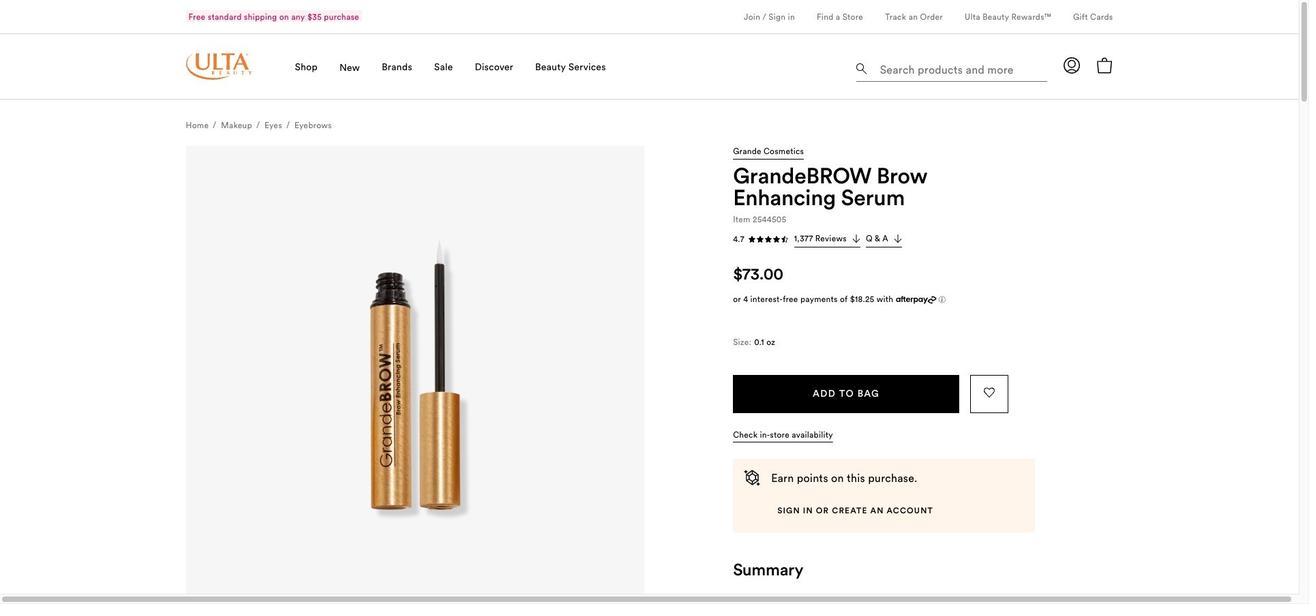 Task type: vqa. For each thing, say whether or not it's contained in the screenshot.
the leftmost gift cards link
no



Task type: describe. For each thing, give the bounding box(es) containing it.
log in to your ulta account image
[[1064, 57, 1081, 73]]

2 starfilled image from the left
[[756, 235, 764, 243]]

Search products and more search field
[[879, 55, 1044, 79]]

starfilled image
[[773, 235, 781, 243]]

starhalf image
[[781, 235, 789, 243]]

grande cosmetics grandebrow brow enhancing serum #1 image
[[186, 146, 644, 604]]

0 items in bag image
[[1097, 57, 1114, 74]]

1 withiconright image from the left
[[853, 235, 861, 243]]



Task type: locate. For each thing, give the bounding box(es) containing it.
1 horizontal spatial withiconright image
[[894, 235, 902, 243]]

None search field
[[857, 52, 1048, 85]]

withiconright image
[[853, 235, 861, 243], [894, 235, 902, 243]]

0 horizontal spatial withiconright image
[[853, 235, 861, 243]]

1 starfilled image from the left
[[748, 235, 756, 243]]

2 withiconright image from the left
[[894, 235, 902, 243]]

starfilled image
[[748, 235, 756, 243], [756, 235, 764, 243], [764, 235, 773, 243]]

3 starfilled image from the left
[[764, 235, 773, 243]]



